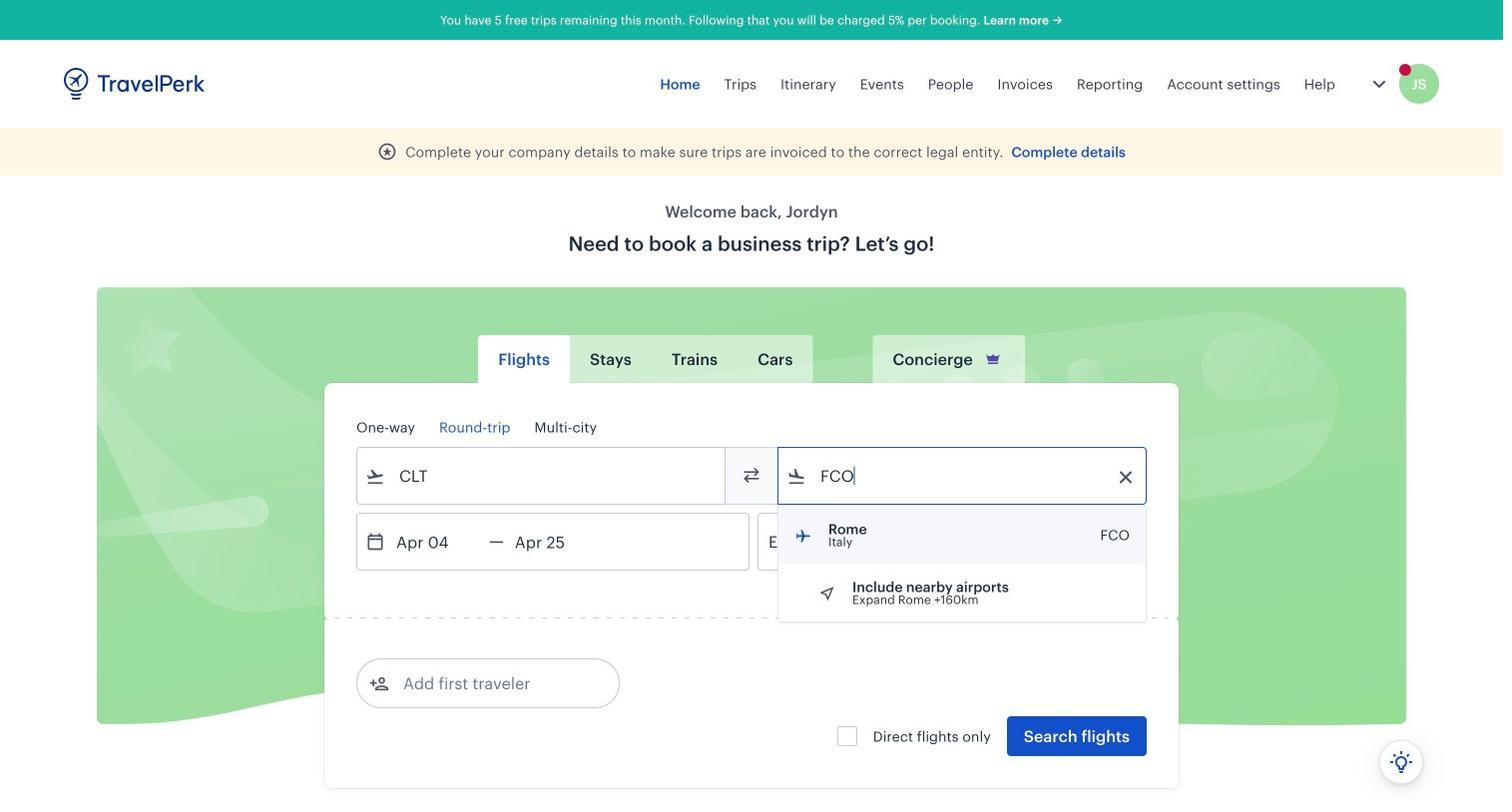 Task type: describe. For each thing, give the bounding box(es) containing it.
Add first traveler search field
[[389, 668, 597, 700]]

Return text field
[[504, 514, 608, 570]]



Task type: locate. For each thing, give the bounding box(es) containing it.
To search field
[[807, 460, 1120, 492]]

From search field
[[385, 460, 699, 492]]

Depart text field
[[385, 514, 489, 570]]



